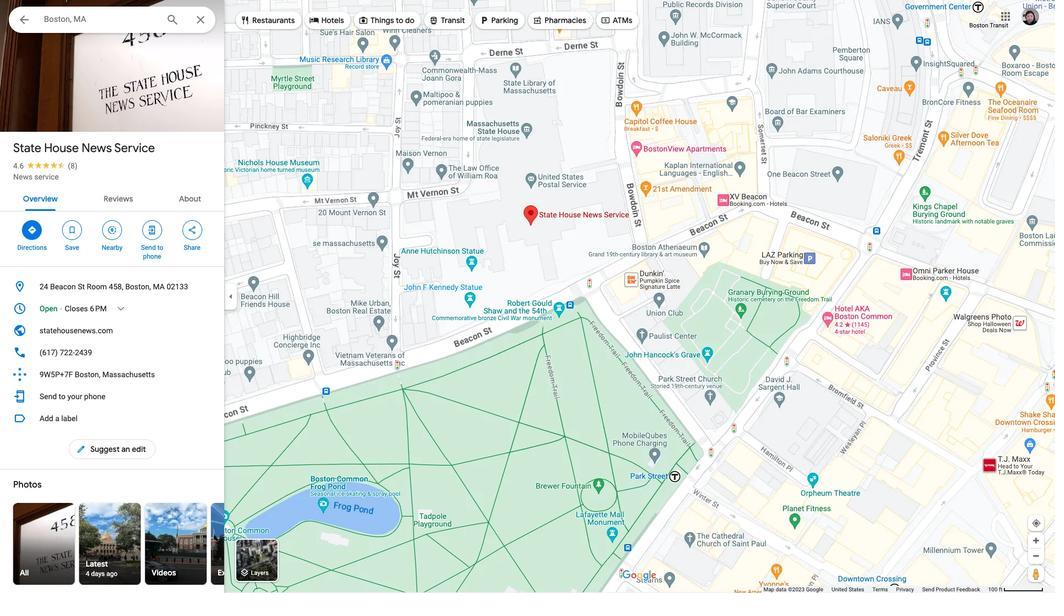 Task type: describe. For each thing, give the bounding box(es) containing it.
feedback
[[957, 587, 981, 593]]

terms button
[[873, 587, 888, 594]]

zoom in image
[[1033, 537, 1041, 545]]

st
[[78, 283, 85, 291]]

overview button
[[14, 185, 67, 211]]


[[533, 14, 543, 26]]

about
[[179, 194, 201, 204]]

closes
[[65, 305, 88, 313]]

9w5p+7f boston, massachusetts button
[[0, 364, 224, 386]]


[[147, 224, 157, 236]]

(8)
[[68, 162, 77, 170]]

 hotels
[[309, 14, 344, 26]]

 button
[[9, 7, 40, 35]]

to inside  things to do
[[396, 15, 404, 25]]

states
[[849, 587, 865, 593]]

state house news service main content
[[0, 0, 471, 594]]

add
[[40, 415, 53, 423]]


[[67, 224, 77, 236]]

privacy button
[[897, 587, 914, 594]]

0 vertical spatial news
[[82, 141, 112, 156]]

product
[[936, 587, 956, 593]]

send for send to your phone
[[40, 393, 57, 401]]

latest 4 days ago
[[86, 560, 118, 578]]

phone inside the send to phone
[[143, 253, 161, 261]]

service
[[114, 141, 155, 156]]

 restaurants
[[240, 14, 295, 26]]

photo of state house news service image
[[0, 0, 310, 132]]

news inside button
[[13, 173, 33, 181]]

label
[[61, 415, 78, 423]]

send for send product feedback
[[923, 587, 935, 593]]

beacon
[[50, 283, 76, 291]]

news service button
[[13, 172, 59, 183]]

Boston, MA field
[[9, 7, 216, 33]]

2439
[[75, 349, 92, 357]]

send to phone
[[141, 244, 163, 261]]

show your location image
[[1032, 519, 1042, 529]]

layers
[[251, 570, 269, 578]]

to for send to your phone
[[59, 393, 66, 401]]

share
[[184, 244, 201, 252]]

100 ft button
[[989, 587, 1044, 593]]


[[240, 14, 250, 26]]

6 pm
[[90, 305, 107, 313]]

24 beacon st room 458, boston, ma 02133
[[40, 283, 188, 291]]

google
[[806, 587, 824, 593]]

do
[[405, 15, 415, 25]]

 parking
[[479, 14, 518, 26]]

ma
[[153, 283, 165, 291]]

terms
[[873, 587, 888, 593]]

map
[[764, 587, 775, 593]]


[[18, 12, 31, 27]]

458,
[[109, 283, 123, 291]]

 transit
[[429, 14, 465, 26]]

overview
[[23, 194, 58, 204]]

photos
[[13, 480, 42, 491]]

state house news service
[[13, 141, 155, 156]]

google account: michele murakami  
(michele.murakami@adept.ai) image
[[1022, 7, 1040, 25]]

 search field
[[9, 7, 216, 35]]

united
[[832, 587, 848, 593]]

add a label
[[40, 415, 78, 423]]

statehousenews.com link
[[0, 320, 224, 342]]

4
[[86, 571, 89, 578]]

hours image
[[13, 302, 26, 316]]


[[429, 14, 439, 26]]

4.6 stars image
[[24, 162, 68, 169]]

house
[[44, 141, 79, 156]]


[[359, 14, 368, 26]]

9w5p+7f boston, massachusetts
[[40, 371, 155, 379]]

information for state house news service region
[[0, 276, 224, 408]]

64 photos button
[[8, 104, 72, 124]]

exterior button
[[211, 504, 273, 586]]

reviews button
[[95, 185, 142, 211]]

 pharmacies
[[533, 14, 587, 26]]

64 photos
[[28, 109, 67, 119]]

 suggest an edit
[[76, 444, 146, 456]]

100
[[989, 587, 998, 593]]



Task type: locate. For each thing, give the bounding box(es) containing it.
0 horizontal spatial send
[[40, 393, 57, 401]]

0 horizontal spatial news
[[13, 173, 33, 181]]

photos
[[40, 109, 67, 119]]

©2023
[[788, 587, 805, 593]]

all button
[[0, 504, 167, 586]]

an
[[121, 445, 130, 455]]

send
[[141, 244, 156, 252], [40, 393, 57, 401], [923, 587, 935, 593]]

videos
[[152, 569, 176, 578]]

open ⋅ closes 6 pm
[[40, 305, 107, 313]]

4.6
[[13, 162, 24, 170]]

2 horizontal spatial send
[[923, 587, 935, 593]]

a
[[55, 415, 59, 423]]

⋅
[[59, 305, 63, 313]]

privacy
[[897, 587, 914, 593]]

to for send to phone
[[157, 244, 163, 252]]

to
[[396, 15, 404, 25], [157, 244, 163, 252], [59, 393, 66, 401]]


[[187, 224, 197, 236]]

statehousenews.com
[[40, 327, 113, 335]]

directions
[[17, 244, 47, 252]]

ago
[[107, 571, 118, 578]]


[[107, 224, 117, 236]]

zoom out image
[[1033, 553, 1041, 561]]

1 vertical spatial news
[[13, 173, 33, 181]]

0 horizontal spatial boston,
[[75, 371, 101, 379]]

boston, inside 'button'
[[125, 283, 151, 291]]

send to your phone
[[40, 393, 105, 401]]

tab list
[[0, 185, 224, 211]]

None field
[[44, 13, 157, 26]]

0 vertical spatial send
[[141, 244, 156, 252]]

 things to do
[[359, 14, 415, 26]]

1 vertical spatial send
[[40, 393, 57, 401]]

boston, left ma
[[125, 283, 151, 291]]

days
[[91, 571, 105, 578]]

boston, down 2439
[[75, 371, 101, 379]]

send inside send product feedback button
[[923, 587, 935, 593]]


[[309, 14, 319, 26]]

footer containing map data ©2023 google
[[764, 587, 989, 594]]

64
[[28, 109, 38, 119]]

send inside the send to phone
[[141, 244, 156, 252]]

data
[[776, 587, 787, 593]]

news right house
[[82, 141, 112, 156]]

about button
[[170, 185, 210, 211]]

united states
[[832, 587, 865, 593]]

send up "add"
[[40, 393, 57, 401]]

parking
[[492, 15, 518, 25]]

pharmacies
[[545, 15, 587, 25]]

2 vertical spatial send
[[923, 587, 935, 593]]

boston,
[[125, 283, 151, 291], [75, 371, 101, 379]]

google maps element
[[0, 0, 1056, 594]]

1 horizontal spatial send
[[141, 244, 156, 252]]

722-
[[60, 349, 75, 357]]

news down 4.6
[[13, 173, 33, 181]]

send product feedback button
[[923, 587, 981, 594]]

all
[[20, 569, 29, 578]]

nearby
[[102, 244, 123, 252]]

(617) 722-2439
[[40, 349, 92, 357]]

map data ©2023 google
[[764, 587, 824, 593]]

news service
[[13, 173, 59, 181]]

1 vertical spatial boston,
[[75, 371, 101, 379]]

1 horizontal spatial to
[[157, 244, 163, 252]]

0 vertical spatial to
[[396, 15, 404, 25]]

service
[[34, 173, 59, 181]]

0 horizontal spatial to
[[59, 393, 66, 401]]

phone inside send to your phone button
[[84, 393, 105, 401]]

ft
[[999, 587, 1003, 593]]

phone down ''
[[143, 253, 161, 261]]

send inside send to your phone button
[[40, 393, 57, 401]]

things
[[371, 15, 394, 25]]

news
[[82, 141, 112, 156], [13, 173, 33, 181]]

0 vertical spatial phone
[[143, 253, 161, 261]]

room
[[87, 283, 107, 291]]

to inside the send to phone
[[157, 244, 163, 252]]

1 horizontal spatial phone
[[143, 253, 161, 261]]

your
[[67, 393, 82, 401]]

latest
[[86, 560, 108, 570]]

100 ft
[[989, 587, 1003, 593]]

suggest
[[90, 445, 120, 455]]

0 vertical spatial boston,
[[125, 283, 151, 291]]

atms
[[613, 15, 633, 25]]

(617)
[[40, 349, 58, 357]]

0 horizontal spatial phone
[[84, 393, 105, 401]]

send to your phone button
[[0, 386, 224, 408]]

tab list containing overview
[[0, 185, 224, 211]]

phone right your
[[84, 393, 105, 401]]

show street view coverage image
[[1029, 566, 1045, 583]]


[[76, 444, 86, 456]]

2 vertical spatial to
[[59, 393, 66, 401]]

actions for state house news service region
[[0, 212, 224, 267]]

restaurants
[[252, 15, 295, 25]]

save
[[65, 244, 79, 252]]

exterior
[[218, 569, 246, 578]]

8 reviews element
[[68, 162, 77, 170]]

1 horizontal spatial boston,
[[125, 283, 151, 291]]

none field inside boston, ma field
[[44, 13, 157, 26]]

to left do
[[396, 15, 404, 25]]

to left your
[[59, 393, 66, 401]]

to inside button
[[59, 393, 66, 401]]

hotels
[[321, 15, 344, 25]]

to left share
[[157, 244, 163, 252]]

send down ''
[[141, 244, 156, 252]]

send for send to phone
[[141, 244, 156, 252]]

videos button
[[145, 504, 207, 586]]

phone
[[143, 253, 161, 261], [84, 393, 105, 401]]

open
[[40, 305, 58, 313]]

tab list inside state house news service main content
[[0, 185, 224, 211]]

1 horizontal spatial news
[[82, 141, 112, 156]]

24
[[40, 283, 48, 291]]

united states button
[[832, 587, 865, 594]]

transit
[[441, 15, 465, 25]]

reviews
[[104, 194, 133, 204]]

(617) 722-2439 button
[[0, 342, 224, 364]]

boston, inside button
[[75, 371, 101, 379]]

show open hours for the week image
[[116, 304, 126, 314]]

1 vertical spatial to
[[157, 244, 163, 252]]

9w5p+7f
[[40, 371, 73, 379]]

send left the product
[[923, 587, 935, 593]]


[[479, 14, 489, 26]]


[[27, 224, 37, 236]]

1 vertical spatial phone
[[84, 393, 105, 401]]

footer inside google maps element
[[764, 587, 989, 594]]

collapse side panel image
[[225, 291, 237, 303]]

2 horizontal spatial to
[[396, 15, 404, 25]]

send product feedback
[[923, 587, 981, 593]]

add a label button
[[0, 408, 224, 430]]

footer
[[764, 587, 989, 594]]



Task type: vqa. For each thing, say whether or not it's contained in the screenshot.


